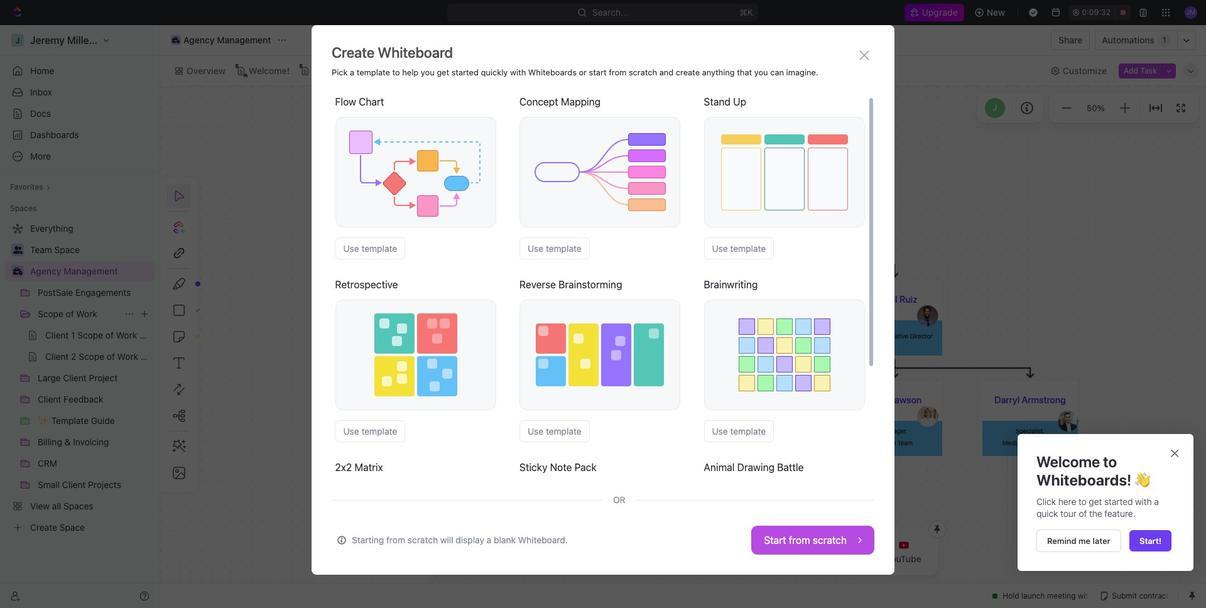 Task type: locate. For each thing, give the bounding box(es) containing it.
template
[[357, 67, 390, 77], [362, 243, 397, 254], [546, 243, 582, 254], [730, 243, 766, 254], [362, 426, 397, 437], [546, 426, 582, 437], [730, 426, 766, 437]]

management up work
[[64, 266, 118, 276]]

1 vertical spatial started
[[1105, 496, 1133, 507]]

0 horizontal spatial get
[[437, 67, 449, 77]]

get inside "create whiteboard" dialog
[[437, 67, 449, 77]]

50% button
[[1085, 100, 1108, 115]]

1 horizontal spatial started
[[1105, 496, 1133, 507]]

1 horizontal spatial or
[[613, 495, 626, 505]]

2 horizontal spatial scratch
[[813, 535, 847, 546]]

inbox link
[[5, 82, 155, 102]]

organizational chart link
[[352, 62, 440, 79]]

business time image
[[13, 268, 22, 275]]

j
[[993, 103, 998, 113]]

0 horizontal spatial agency management
[[30, 266, 118, 276]]

with
[[510, 67, 526, 77], [1136, 496, 1152, 507]]

flow
[[335, 96, 356, 107]]

started inside "click here to get started with a quick tour of the feature."
[[1105, 496, 1133, 507]]

use template up brainwriting at right top
[[712, 243, 766, 254]]

0 horizontal spatial or
[[579, 67, 587, 77]]

list
[[718, 65, 733, 76]]

start! button
[[1130, 530, 1172, 552]]

favorites
[[10, 182, 43, 192]]

google slides
[[804, 554, 861, 564]]

you right help
[[421, 67, 435, 77]]

started up feature.
[[1105, 496, 1133, 507]]

1 horizontal spatial of
[[1079, 508, 1087, 519]]

search...
[[593, 7, 629, 18]]

2 horizontal spatial from
[[789, 535, 810, 546]]

template up brainwriting at right top
[[730, 243, 766, 254]]

share
[[1059, 35, 1083, 45]]

1 vertical spatial with
[[1136, 496, 1152, 507]]

slides
[[836, 554, 861, 564]]

1 vertical spatial or
[[613, 495, 626, 505]]

use template button up the matrix
[[335, 420, 405, 442]]

1 horizontal spatial whiteboards
[[1037, 471, 1127, 489]]

starting
[[352, 535, 384, 546]]

google for google sheets
[[718, 554, 748, 564]]

new
[[987, 7, 1006, 18]]

0 horizontal spatial agency management link
[[30, 261, 152, 282]]

scratch inside start from scratch button
[[813, 535, 847, 546]]

1 horizontal spatial a
[[487, 535, 492, 546]]

to right welcome
[[1104, 453, 1117, 471]]

0 vertical spatial with
[[510, 67, 526, 77]]

0 vertical spatial get
[[437, 67, 449, 77]]

get right help
[[437, 67, 449, 77]]

template up note in the bottom of the page
[[546, 426, 582, 437]]

0 horizontal spatial from
[[386, 535, 405, 546]]

chart down whiteboard
[[417, 65, 440, 76]]

docs
[[30, 108, 51, 119]]

agency management up the scope of work
[[30, 266, 118, 276]]

tree
[[5, 219, 155, 538]]

note
[[550, 462, 572, 473]]

1 horizontal spatial with
[[1136, 496, 1152, 507]]

0:09:32
[[1082, 8, 1111, 17]]

use template button for concept
[[520, 238, 590, 260]]

0 vertical spatial agency
[[183, 35, 215, 45]]

whiteboards inside welcome to whiteboards ! 👋
[[1037, 471, 1127, 489]]

management
[[217, 35, 271, 45], [64, 266, 118, 276]]

0 vertical spatial a
[[350, 67, 355, 77]]

scope of work
[[38, 309, 97, 319]]

display
[[456, 535, 484, 546]]

create
[[676, 67, 700, 77]]

remind
[[1048, 536, 1077, 546]]

template up reverse brainstorming on the top of page
[[546, 243, 582, 254]]

get
[[437, 67, 449, 77], [1089, 496, 1102, 507]]

sidebar navigation
[[0, 25, 160, 608]]

0 vertical spatial agency management
[[183, 35, 271, 45]]

management up welcome! link
[[217, 35, 271, 45]]

reverse brainstorming
[[520, 279, 622, 290]]

of left the
[[1079, 508, 1087, 519]]

scratch left and
[[629, 67, 657, 77]]

agency management
[[183, 35, 271, 45], [30, 266, 118, 276]]

dialog
[[1018, 434, 1194, 571]]

1 vertical spatial management
[[64, 266, 118, 276]]

started inside "create whiteboard" dialog
[[452, 67, 479, 77]]

google slides button
[[794, 533, 871, 572]]

can
[[771, 67, 784, 77]]

a inside "click here to get started with a quick tour of the feature."
[[1155, 496, 1159, 507]]

you
[[421, 67, 435, 77], [755, 67, 768, 77]]

google down start from scratch
[[804, 554, 834, 564]]

get up the
[[1089, 496, 1102, 507]]

from inside button
[[789, 535, 810, 546]]

0 horizontal spatial with
[[510, 67, 526, 77]]

use up sticky
[[528, 426, 544, 437]]

use template up retrospective
[[343, 243, 397, 254]]

0:09:32 button
[[1069, 5, 1131, 20]]

scratch
[[629, 67, 657, 77], [408, 535, 438, 546], [813, 535, 847, 546]]

a
[[350, 67, 355, 77], [1155, 496, 1159, 507], [487, 535, 492, 546]]

home link
[[5, 61, 155, 81]]

1 horizontal spatial agency management link
[[168, 33, 274, 48]]

create
[[332, 44, 375, 61]]

1 horizontal spatial agency
[[183, 35, 215, 45]]

of left work
[[66, 309, 74, 319]]

1 vertical spatial agency management link
[[30, 261, 152, 282]]

whiteboards
[[528, 67, 577, 77], [1037, 471, 1127, 489]]

welcome to whiteboards ! 👋
[[1037, 453, 1150, 489]]

0 horizontal spatial scratch
[[408, 535, 438, 546]]

agency right business time icon on the left of page
[[183, 35, 215, 45]]

0 vertical spatial management
[[217, 35, 271, 45]]

pick a template to help you get started quickly with whiteboards or start from scratch and create anything that you can imagine.
[[332, 67, 819, 77]]

0 horizontal spatial started
[[452, 67, 479, 77]]

2 google from the left
[[804, 554, 834, 564]]

chart for organizational chart
[[417, 65, 440, 76]]

template up the animal drawing battle on the bottom right of page
[[730, 426, 766, 437]]

use template button up retrospective
[[335, 238, 405, 260]]

or
[[579, 67, 587, 77], [613, 495, 626, 505]]

use template for flow
[[343, 243, 397, 254]]

with down 👋
[[1136, 496, 1152, 507]]

use for stand
[[712, 243, 728, 254]]

spaces
[[10, 204, 37, 213]]

scratch up google slides
[[813, 535, 847, 546]]

use
[[343, 243, 359, 254], [528, 243, 544, 254], [712, 243, 728, 254], [343, 426, 359, 437], [528, 426, 544, 437], [712, 426, 728, 437]]

50%
[[1087, 103, 1105, 113]]

team link
[[670, 62, 695, 79]]

0 horizontal spatial agency
[[30, 266, 61, 276]]

start from scratch
[[764, 535, 847, 546]]

template for stand up
[[730, 243, 766, 254]]

1 vertical spatial agency management
[[30, 266, 118, 276]]

1 vertical spatial agency
[[30, 266, 61, 276]]

1 horizontal spatial scratch
[[629, 67, 657, 77]]

imagine.
[[786, 67, 819, 77]]

1 vertical spatial whiteboards
[[1037, 471, 1127, 489]]

use template up reverse brainstorming on the top of page
[[528, 243, 582, 254]]

to right here
[[1079, 496, 1087, 507]]

1 vertical spatial a
[[1155, 496, 1159, 507]]

1 horizontal spatial get
[[1089, 496, 1102, 507]]

1 you from the left
[[421, 67, 435, 77]]

template up retrospective
[[362, 243, 397, 254]]

×
[[1170, 444, 1180, 461]]

team
[[672, 65, 695, 76]]

template up the matrix
[[362, 426, 397, 437]]

dashboards
[[30, 129, 79, 140]]

later
[[1093, 536, 1111, 546]]

0 vertical spatial agency management link
[[168, 33, 274, 48]]

template for flow chart
[[362, 243, 397, 254]]

use up 2x2
[[343, 426, 359, 437]]

0 vertical spatial whiteboards
[[528, 67, 577, 77]]

use up brainwriting at right top
[[712, 243, 728, 254]]

template down "create whiteboard"
[[357, 67, 390, 77]]

use template button for reverse
[[520, 420, 590, 442]]

whiteboards up concept mapping
[[528, 67, 577, 77]]

use template up sticky note pack
[[528, 426, 582, 437]]

use up retrospective
[[343, 243, 359, 254]]

with right quickly
[[510, 67, 526, 77]]

0 vertical spatial chart
[[417, 65, 440, 76]]

google sheets button
[[708, 533, 789, 572]]

1 vertical spatial get
[[1089, 496, 1102, 507]]

chart right flow
[[359, 96, 384, 107]]

0 vertical spatial started
[[452, 67, 479, 77]]

0 horizontal spatial a
[[350, 67, 355, 77]]

use template button up the animal drawing battle on the bottom right of page
[[704, 420, 774, 442]]

1 horizontal spatial you
[[755, 67, 768, 77]]

1 horizontal spatial agency management
[[183, 35, 271, 45]]

with inside "click here to get started with a quick tour of the feature."
[[1136, 496, 1152, 507]]

0 horizontal spatial whiteboards
[[528, 67, 577, 77]]

google for google slides
[[804, 554, 834, 564]]

template for retrospective
[[362, 426, 397, 437]]

2 horizontal spatial to
[[1104, 453, 1117, 471]]

concept
[[520, 96, 558, 107]]

use template button up reverse brainstorming on the top of page
[[520, 238, 590, 260]]

flow chart
[[335, 96, 384, 107]]

use up "reverse"
[[528, 243, 544, 254]]

a right pick
[[350, 67, 355, 77]]

remind me later button
[[1037, 530, 1121, 552]]

scratch left will
[[408, 535, 438, 546]]

you left the can
[[755, 67, 768, 77]]

1 vertical spatial of
[[1079, 508, 1087, 519]]

0 horizontal spatial of
[[66, 309, 74, 319]]

whiteboards inside "create whiteboard" dialog
[[528, 67, 577, 77]]

google
[[718, 554, 748, 564], [804, 554, 834, 564]]

tree containing agency management
[[5, 219, 155, 538]]

a up the start!
[[1155, 496, 1159, 507]]

management inside tree
[[64, 266, 118, 276]]

agency right business time image
[[30, 266, 61, 276]]

to inside "click here to get started with a quick tour of the feature."
[[1079, 496, 1087, 507]]

use template button up sticky note pack
[[520, 420, 590, 442]]

to left help
[[392, 67, 400, 77]]

use template button up brainwriting at right top
[[704, 238, 774, 260]]

stand
[[704, 96, 731, 107]]

0 horizontal spatial to
[[392, 67, 400, 77]]

overall process
[[463, 65, 528, 76]]

agency management link up work
[[30, 261, 152, 282]]

1 horizontal spatial to
[[1079, 496, 1087, 507]]

blank
[[494, 535, 516, 546]]

agency management up overview
[[183, 35, 271, 45]]

started left quickly
[[452, 67, 479, 77]]

overview
[[187, 65, 225, 76]]

agency management link
[[168, 33, 274, 48], [30, 261, 152, 282]]

0 horizontal spatial chart
[[359, 96, 384, 107]]

1 horizontal spatial google
[[804, 554, 834, 564]]

2 you from the left
[[755, 67, 768, 77]]

add task
[[1124, 66, 1157, 75]]

1 vertical spatial chart
[[359, 96, 384, 107]]

whiteboards down welcome
[[1037, 471, 1127, 489]]

2 vertical spatial to
[[1079, 496, 1087, 507]]

use template button for flow
[[335, 238, 405, 260]]

0 horizontal spatial management
[[64, 266, 118, 276]]

a left blank
[[487, 535, 492, 546]]

chart inside "create whiteboard" dialog
[[359, 96, 384, 107]]

agency management link up overview
[[168, 33, 274, 48]]

business time image
[[172, 37, 180, 43]]

stand up
[[704, 96, 747, 107]]

0 horizontal spatial you
[[421, 67, 435, 77]]

1 google from the left
[[718, 554, 748, 564]]

1 vertical spatial to
[[1104, 453, 1117, 471]]

1 horizontal spatial chart
[[417, 65, 440, 76]]

0 horizontal spatial google
[[718, 554, 748, 564]]

0 vertical spatial of
[[66, 309, 74, 319]]

click here to get started with a quick tour of the feature.
[[1037, 496, 1162, 519]]

0 vertical spatial to
[[392, 67, 400, 77]]

google left sheets
[[718, 554, 748, 564]]

2 horizontal spatial a
[[1155, 496, 1159, 507]]

matrix
[[355, 462, 383, 473]]



Task type: vqa. For each thing, say whether or not it's contained in the screenshot.
START FROM SCRATCH
yes



Task type: describe. For each thing, give the bounding box(es) containing it.
create whiteboard
[[332, 44, 453, 61]]

2x2 matrix
[[335, 462, 383, 473]]

use for reverse
[[528, 426, 544, 437]]

tree inside the sidebar navigation
[[5, 219, 155, 538]]

× button
[[1170, 444, 1180, 461]]

use for flow
[[343, 243, 359, 254]]

template for reverse brainstorming
[[546, 426, 582, 437]]

remind me later
[[1048, 536, 1111, 546]]

start!
[[1140, 536, 1162, 546]]

welcome! link
[[246, 62, 290, 79]]

get inside "click here to get started with a quick tour of the feature."
[[1089, 496, 1102, 507]]

favorites button
[[5, 180, 56, 195]]

create whiteboard dialog
[[312, 25, 895, 608]]

pack
[[575, 462, 597, 473]]

starting from scratch will display a blank whiteboard.
[[352, 535, 568, 546]]

sticky
[[520, 462, 548, 473]]

1 horizontal spatial management
[[217, 35, 271, 45]]

of inside the sidebar navigation
[[66, 309, 74, 319]]

from for starting from scratch will display a blank whiteboard.
[[386, 535, 405, 546]]

task
[[1141, 66, 1157, 75]]

timeline
[[551, 65, 586, 76]]

2 vertical spatial a
[[487, 535, 492, 546]]

use template for stand
[[712, 243, 766, 254]]

brainstorming
[[559, 279, 622, 290]]

start
[[764, 535, 787, 546]]

agency management inside the sidebar navigation
[[30, 266, 118, 276]]

1
[[1163, 35, 1167, 45]]

scope
[[38, 309, 63, 319]]

use template for concept
[[528, 243, 582, 254]]

whiteboard.
[[518, 535, 568, 546]]

customize button
[[1047, 62, 1111, 79]]

customize
[[1063, 65, 1107, 76]]

use template up the matrix
[[343, 426, 397, 437]]

battle
[[777, 462, 804, 473]]

inbox
[[30, 87, 52, 97]]

list link
[[715, 62, 733, 79]]

pick
[[332, 67, 348, 77]]

quick
[[1037, 508, 1059, 519]]

that
[[737, 67, 752, 77]]

workload
[[610, 65, 649, 76]]

add task button
[[1119, 63, 1163, 78]]

animal
[[704, 462, 735, 473]]

use up animal
[[712, 426, 728, 437]]

up
[[733, 96, 747, 107]]

template for brainwriting
[[730, 426, 766, 437]]

home
[[30, 65, 54, 76]]

use template for reverse
[[528, 426, 582, 437]]

upgrade link
[[905, 4, 964, 21]]

drawing
[[738, 462, 775, 473]]

organizational
[[354, 65, 414, 76]]

with inside "create whiteboard" dialog
[[510, 67, 526, 77]]

reverse
[[520, 279, 556, 290]]

1 horizontal spatial from
[[609, 67, 627, 77]]

to inside welcome to whiteboards ! 👋
[[1104, 453, 1117, 471]]

workload link
[[607, 62, 649, 79]]

quickly
[[481, 67, 508, 77]]

click
[[1037, 496, 1056, 507]]

will
[[440, 535, 453, 546]]

scratch for starting from scratch will display a blank whiteboard.
[[408, 535, 438, 546]]

dashboards link
[[5, 125, 155, 145]]

automations
[[1102, 35, 1155, 45]]

google sheets
[[718, 554, 779, 564]]

welcome
[[1037, 453, 1100, 471]]

me
[[1079, 536, 1091, 546]]

use template button for stand
[[704, 238, 774, 260]]

0 vertical spatial or
[[579, 67, 587, 77]]

use template up the animal drawing battle on the bottom right of page
[[712, 426, 766, 437]]

dialog containing ×
[[1018, 434, 1194, 571]]

👋
[[1135, 471, 1150, 489]]

organizational chart
[[354, 65, 440, 76]]

tour
[[1061, 508, 1077, 519]]

sheets
[[750, 554, 779, 564]]

share button
[[1051, 30, 1091, 50]]

concept mapping
[[520, 96, 601, 107]]

welcome!
[[249, 65, 290, 76]]

work
[[76, 309, 97, 319]]

2x2
[[335, 462, 352, 473]]

upgrade
[[922, 7, 958, 18]]

brainwriting
[[704, 279, 758, 290]]

⌘k
[[740, 7, 754, 18]]

overview link
[[184, 62, 225, 79]]

sticky note pack
[[520, 462, 597, 473]]

template for concept mapping
[[546, 243, 582, 254]]

whiteboard
[[378, 44, 453, 61]]

scope of work link
[[38, 304, 119, 324]]

use for concept
[[528, 243, 544, 254]]

and
[[660, 67, 674, 77]]

chart for flow chart
[[359, 96, 384, 107]]

scratch for start from scratch
[[813, 535, 847, 546]]

youtube button
[[876, 533, 932, 572]]

agency inside the sidebar navigation
[[30, 266, 61, 276]]

youtube
[[886, 554, 922, 564]]

feature.
[[1105, 508, 1136, 519]]

process
[[495, 65, 528, 76]]

anything
[[702, 67, 735, 77]]

overall process link
[[461, 62, 528, 79]]

to inside "create whiteboard" dialog
[[392, 67, 400, 77]]

docs link
[[5, 104, 155, 124]]

from for start from scratch
[[789, 535, 810, 546]]

of inside "click here to get started with a quick tour of the feature."
[[1079, 508, 1087, 519]]

start from scratch button
[[752, 526, 875, 555]]

timeline link
[[549, 62, 586, 79]]



